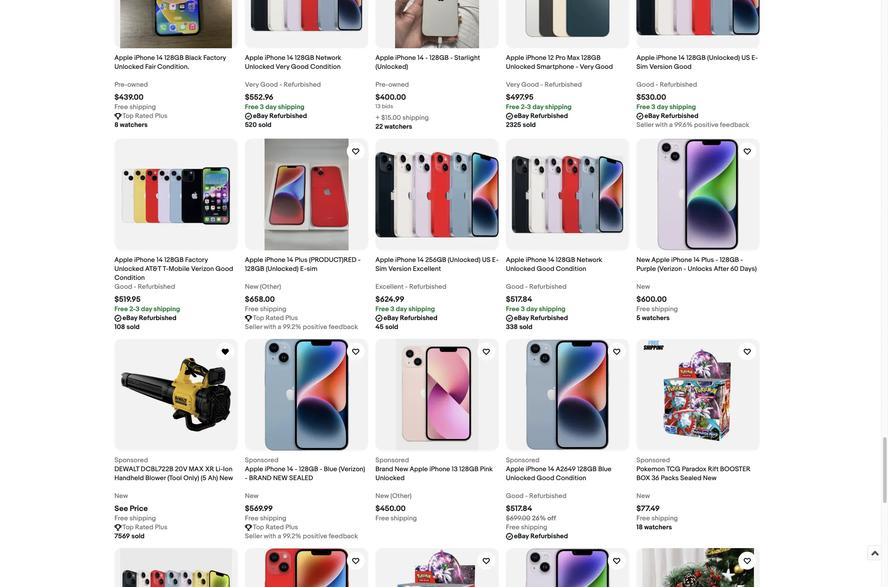 Task type: locate. For each thing, give the bounding box(es) containing it.
free inside very good - refurbished $497.95 free 2-3 day shipping
[[506, 103, 520, 111]]

new text field up $569.99
[[245, 492, 259, 501]]

free shipping text field down $600.00 text field
[[637, 305, 678, 314]]

seller with a 99.2% positive feedback for seller with a 99.2% positive feedback text box
[[245, 532, 358, 541]]

Top Rated Plus text field
[[123, 112, 168, 121], [253, 314, 298, 323], [253, 523, 298, 532]]

free up 338
[[506, 305, 520, 314]]

apple up the good - refurbished $517.84 free 3 day shipping
[[506, 256, 525, 264]]

eBay Refurbished text field
[[514, 112, 569, 121], [123, 314, 177, 323]]

very right smartphone
[[580, 63, 594, 71]]

Sponsored text field
[[245, 456, 279, 465], [506, 456, 540, 465]]

0 vertical spatial ebay refurbished text field
[[514, 112, 569, 121]]

unlocked inside apple iphone 14 128gb black factory unlocked fair condition.
[[115, 63, 144, 71]]

+
[[376, 114, 380, 122]]

$530.00
[[637, 93, 667, 102]]

2 vertical spatial e-
[[300, 265, 307, 273]]

3 down $530.00 text box
[[652, 103, 656, 111]]

2- down '$497.95' text box
[[521, 103, 528, 111]]

$517.84 text field
[[506, 295, 533, 304], [506, 505, 533, 514]]

blue inside sponsored apple iphone 14 a2649 128gb blue unlocked good condition
[[599, 465, 612, 474]]

1 blue from the left
[[324, 465, 338, 474]]

apple left 12
[[506, 54, 525, 62]]

1 horizontal spatial sponsored text field
[[376, 456, 409, 465]]

1 99.2% from the top
[[283, 323, 302, 332]]

shipping inside the good - refurbished $517.84 free 3 day shipping
[[539, 305, 566, 314]]

1 horizontal spatial free shipping text field
[[376, 514, 417, 523]]

owned up $439.00
[[127, 81, 148, 89]]

sponsored text field up "handheld"
[[115, 456, 148, 465]]

0 vertical spatial seller with a 99.2% positive feedback
[[245, 323, 358, 332]]

$439.00
[[115, 93, 144, 102]]

after
[[714, 265, 729, 273]]

2325 sold text field
[[506, 121, 536, 130]]

3 inside the good - refurbished $517.84 free 3 day shipping
[[521, 305, 525, 314]]

$450.00
[[376, 505, 406, 514]]

0 vertical spatial $517.84 text field
[[506, 295, 533, 304]]

$552.96
[[245, 93, 274, 102]]

1 horizontal spatial us
[[742, 54, 751, 62]]

rated for top rated plus text box
[[135, 523, 153, 532]]

free shipping text field down $77.49 text box on the right of the page
[[637, 514, 678, 523]]

unlocked down brand
[[376, 474, 405, 483]]

3 sponsored text field from the left
[[637, 456, 671, 465]]

ebay refurbished
[[253, 112, 307, 120], [514, 112, 569, 120], [645, 112, 699, 120], [123, 314, 177, 323], [384, 314, 438, 323], [514, 314, 569, 323], [514, 532, 569, 541]]

factory
[[203, 54, 226, 62], [185, 256, 208, 264]]

1 sponsored text field from the left
[[115, 456, 148, 465]]

2 pre-owned text field from the left
[[376, 81, 409, 89]]

1 vertical spatial us
[[482, 256, 491, 264]]

1 horizontal spatial pre-
[[376, 81, 389, 89]]

blue
[[324, 465, 338, 474], [599, 465, 612, 474]]

iphone inside apple iphone 12 pro max 128gb unlocked smartphone - very good
[[526, 54, 547, 62]]

apple for apple iphone 14 128gb network unlocked good condition
[[506, 256, 525, 264]]

12
[[548, 54, 554, 62]]

ebay refurbished for $519.95
[[123, 314, 177, 323]]

new (other) $450.00 free shipping
[[376, 492, 417, 523]]

36
[[652, 474, 660, 483]]

free
[[115, 103, 128, 111], [245, 103, 259, 111], [506, 103, 520, 111], [637, 103, 651, 111], [115, 305, 128, 314], [245, 305, 259, 314], [376, 305, 389, 314], [506, 305, 520, 314], [637, 305, 651, 314], [115, 514, 128, 523], [245, 514, 259, 523], [376, 514, 389, 523], [637, 514, 651, 523], [506, 523, 520, 532]]

new up $450.00 text box
[[376, 492, 389, 501]]

sold right 108
[[127, 323, 140, 332]]

4 sponsored from the left
[[506, 456, 540, 465]]

free shipping text field for apple
[[245, 514, 287, 523]]

1 vertical spatial top rated plus text field
[[253, 314, 298, 323]]

45 sold
[[376, 323, 399, 332]]

(unlocked)
[[708, 54, 741, 62], [376, 63, 409, 71], [448, 256, 481, 264], [266, 265, 299, 273]]

(other) inside new (other) $450.00 free shipping
[[391, 492, 412, 501]]

top rated plus down the new $569.99 free shipping
[[253, 523, 298, 532]]

shipping inside very good - refurbished $552.96 free 3 day shipping
[[278, 103, 305, 111]]

good - refurbished text field down the at&t
[[115, 283, 175, 292]]

pre- up $439.00
[[115, 81, 128, 89]]

1 vertical spatial good - refurbished text field
[[506, 283, 567, 292]]

e- for $624.99
[[493, 256, 499, 264]]

excellent up "$624.99"
[[376, 283, 404, 291]]

sold inside text box
[[520, 323, 533, 332]]

- inside good - refurbished $517.84 $699.00 26% off free shipping
[[526, 492, 528, 501]]

1 vertical spatial good - refurbished text field
[[506, 492, 567, 501]]

free shipping text field for $77.49
[[637, 514, 678, 523]]

99.2%
[[283, 323, 302, 332], [283, 532, 302, 541]]

2 sponsored text field from the left
[[376, 456, 409, 465]]

1 pre- from the left
[[115, 81, 128, 89]]

0 horizontal spatial owned
[[127, 81, 148, 89]]

good - refurbished text field up 26%
[[506, 492, 567, 501]]

(tool
[[168, 474, 182, 483]]

refurbished inside apple iphone 14 128gb factory unlocked at&t t-mobile verizon good condition good - refurbished $519.95 free 2-3 day shipping
[[138, 283, 175, 291]]

0 vertical spatial 2-
[[521, 103, 528, 111]]

top inside text box
[[123, 523, 134, 532]]

1 horizontal spatial blue
[[599, 465, 612, 474]]

128gb inside apple iphone 14 plus (product)red - 128gb (unlocked) e-sim
[[245, 265, 265, 273]]

factory up the verizon
[[185, 256, 208, 264]]

very
[[276, 63, 290, 71], [580, 63, 594, 71], [245, 81, 259, 89], [506, 81, 520, 89]]

Free shipping text field
[[245, 305, 287, 314], [637, 305, 678, 314], [115, 514, 156, 523], [245, 514, 287, 523], [637, 514, 678, 523]]

sealed
[[681, 474, 702, 483]]

a for $658.00
[[278, 323, 282, 332]]

$497.95 text field
[[506, 93, 534, 102]]

0 horizontal spatial us
[[482, 256, 491, 264]]

1 sponsored from the left
[[115, 456, 148, 465]]

$517.84 inside good - refurbished $517.84 $699.00 26% off free shipping
[[506, 505, 533, 514]]

1 vertical spatial (other)
[[391, 492, 412, 501]]

3 sponsored from the left
[[376, 456, 409, 465]]

1 horizontal spatial version
[[650, 63, 673, 71]]

$624.99 text field
[[376, 295, 405, 304]]

seller down $569.99 text field
[[245, 532, 262, 541]]

$77.49
[[637, 505, 660, 514]]

us for $530.00
[[742, 54, 751, 62]]

$400.00
[[376, 93, 406, 102]]

watchers down $15.00
[[385, 123, 413, 131]]

ebay refurbished for $530.00
[[645, 112, 699, 120]]

0 vertical spatial factory
[[203, 54, 226, 62]]

iphone for apple iphone 14 128gb factory unlocked at&t t-mobile verizon good condition good - refurbished $519.95 free 2-3 day shipping
[[134, 256, 155, 264]]

ebay refurbished text field down 26%
[[514, 532, 569, 541]]

plus down pre-owned $439.00 free shipping
[[155, 112, 168, 120]]

owned inside pre-owned $400.00 13 bids + $15.00 shipping 22 watchers
[[389, 81, 409, 89]]

apple inside apple iphone 14 plus (product)red - 128gb (unlocked) e-sim
[[245, 256, 263, 264]]

sponsored text field up new (other) text box
[[376, 456, 409, 465]]

$450.00 text field
[[376, 505, 406, 514]]

iphone inside apple iphone 14 256gb (unlocked)  us e- sim version excellent
[[396, 256, 416, 264]]

2 owned from the left
[[389, 81, 409, 89]]

0 vertical spatial 99.2%
[[283, 323, 302, 332]]

unlocked up very good - refurbished text field
[[506, 63, 536, 71]]

0 horizontal spatial version
[[389, 265, 412, 273]]

rated for top rated plus text field associated with $439.00
[[135, 112, 153, 120]]

Free shipping text field
[[115, 103, 156, 112], [376, 514, 417, 523], [506, 523, 548, 532]]

very up '$497.95' text box
[[506, 81, 520, 89]]

version for $624.99
[[389, 265, 412, 273]]

sold for $552.96
[[259, 121, 272, 129]]

$519.95 text field
[[115, 295, 141, 304]]

ah)
[[208, 474, 218, 483]]

$517.84 up free 3 day shipping text box
[[506, 295, 533, 304]]

0 vertical spatial feedback
[[721, 121, 750, 129]]

us inside apple iphone 14 256gb (unlocked)  us e- sim version excellent
[[482, 256, 491, 264]]

new inside new (other) $450.00 free shipping
[[376, 492, 389, 501]]

0 horizontal spatial blue
[[324, 465, 338, 474]]

version inside apple iphone 14 256gb (unlocked)  us e- sim version excellent
[[389, 265, 412, 273]]

1 owned from the left
[[127, 81, 148, 89]]

13
[[376, 103, 381, 110], [452, 465, 458, 474]]

blue inside sponsored apple iphone 14 - 128gb - blue (verizon) - brand new sealed
[[324, 465, 338, 474]]

2 99.2% from the top
[[283, 532, 302, 541]]

1 vertical spatial a
[[278, 323, 282, 332]]

unlocked inside apple iphone 14 128gb network unlocked very good condition
[[245, 63, 274, 71]]

1 horizontal spatial good - refurbished text field
[[506, 492, 567, 501]]

apple inside the apple iphone 14 128gb network unlocked good condition
[[506, 256, 525, 264]]

$624.99
[[376, 295, 405, 304]]

0 horizontal spatial e-
[[300, 265, 307, 273]]

1 horizontal spatial ebay refurbished text field
[[514, 112, 569, 121]]

0 vertical spatial top rated plus text field
[[123, 112, 168, 121]]

plus for bottom top rated plus text field
[[286, 523, 298, 532]]

shipping inside new $600.00 free shipping 5 watchers
[[652, 305, 678, 314]]

1 vertical spatial e-
[[493, 256, 499, 264]]

new inside the new $77.49 free shipping 18 watchers
[[637, 492, 651, 501]]

apple right pink on the right bottom of page
[[506, 465, 525, 474]]

sim inside apple iphone 14 256gb (unlocked)  us e- sim version excellent
[[376, 265, 387, 273]]

ebay refurbished for $497.95
[[514, 112, 569, 120]]

2 seller with a 99.2% positive feedback from the top
[[245, 532, 358, 541]]

2 new text field from the left
[[637, 492, 651, 501]]

shipping inside pre-owned $439.00 free shipping
[[130, 103, 156, 111]]

0 vertical spatial good - refurbished text field
[[637, 81, 698, 89]]

seller down $530.00
[[637, 121, 654, 129]]

0 vertical spatial a
[[670, 121, 673, 129]]

apple for apple iphone 14 128gb (unlocked) us e- sim version good
[[637, 54, 655, 62]]

2- inside very good - refurbished $497.95 free 2-3 day shipping
[[521, 103, 528, 111]]

sim for $624.99
[[376, 265, 387, 273]]

new see price free shipping
[[115, 492, 156, 523]]

$77.49 text field
[[637, 505, 660, 514]]

new up purple
[[637, 256, 651, 264]]

us inside apple iphone 14 128gb (unlocked) us e- sim version good
[[742, 54, 751, 62]]

sold for $517.84
[[520, 323, 533, 332]]

a
[[670, 121, 673, 129], [278, 323, 282, 332], [278, 532, 282, 541]]

previous price $699.00 26% off text field
[[506, 514, 556, 523]]

1 vertical spatial with
[[264, 323, 276, 332]]

shipping inside new (other) $450.00 free shipping
[[391, 514, 417, 523]]

very good - refurbished $497.95 free 2-3 day shipping
[[506, 81, 582, 111]]

top rated plus text field for $439.00
[[123, 112, 168, 121]]

seller for $530.00
[[637, 121, 654, 129]]

ebay refurbished text field down "$519.95"
[[123, 314, 177, 323]]

3 inside the excellent - refurbished $624.99 free 3 day shipping
[[391, 305, 395, 314]]

Seller with a 99.6% positive feedback text field
[[637, 121, 750, 130]]

free down $624.99 "text box"
[[376, 305, 389, 314]]

new text field up $600.00 text field
[[637, 283, 651, 292]]

good inside apple iphone 14 128gb (unlocked) us e- sim version good
[[675, 63, 692, 71]]

1 vertical spatial $517.84 text field
[[506, 505, 533, 514]]

refurbished inside the excellent - refurbished $624.99 free 3 day shipping
[[410, 283, 447, 291]]

1 horizontal spatial sim
[[637, 63, 648, 71]]

2 sponsored text field from the left
[[506, 456, 540, 465]]

new
[[637, 256, 651, 264], [245, 283, 259, 291], [637, 283, 651, 291], [395, 465, 409, 474], [220, 474, 233, 483], [704, 474, 717, 483], [115, 492, 128, 501], [245, 492, 259, 501], [376, 492, 389, 501], [637, 492, 651, 501]]

1 vertical spatial new text field
[[245, 492, 259, 501]]

3 down $519.95 text box
[[136, 305, 140, 314]]

new inside new apple iphone 14 plus - 128gb - purple (verizon - unlocks after 60 days)
[[637, 256, 651, 264]]

apple right brand
[[410, 465, 428, 474]]

sim
[[307, 265, 318, 273]]

0 horizontal spatial excellent
[[376, 283, 404, 291]]

$552.96 text field
[[245, 93, 274, 102]]

0 horizontal spatial pre-owned text field
[[115, 81, 148, 89]]

(verizon
[[658, 265, 683, 273]]

1 horizontal spatial 2-
[[521, 103, 528, 111]]

$600.00
[[637, 295, 667, 304]]

sponsored for $517.84
[[506, 456, 540, 465]]

2 pre- from the left
[[376, 81, 389, 89]]

0 vertical spatial good - refurbished text field
[[115, 283, 175, 292]]

refurbished
[[284, 81, 321, 89], [545, 81, 582, 89], [660, 81, 698, 89], [270, 112, 307, 120], [531, 112, 569, 120], [662, 112, 699, 120], [138, 283, 175, 291], [410, 283, 447, 291], [530, 283, 567, 291], [139, 314, 177, 323], [400, 314, 438, 323], [531, 314, 569, 323], [530, 492, 567, 501], [531, 532, 569, 541]]

apple up excellent - refurbished text field
[[376, 256, 394, 264]]

seller with a 99.2% positive feedback for seller with a 99.2% positive feedback text field at the left
[[245, 323, 358, 332]]

seller
[[637, 121, 654, 129], [245, 323, 262, 332], [245, 532, 262, 541]]

ebay refurbished down the good - refurbished $517.84 free 3 day shipping
[[514, 314, 569, 323]]

1 vertical spatial 2-
[[130, 305, 136, 314]]

iphone inside new apple iphone 14 plus - 128gb - purple (verizon - unlocks after 60 days)
[[672, 256, 693, 264]]

pre-owned text field up $400.00
[[376, 81, 409, 89]]

positive for $658.00
[[303, 323, 328, 332]]

bids
[[382, 103, 394, 110]]

0 horizontal spatial sponsored text field
[[245, 456, 279, 465]]

ebay refurbished text field for $530.00
[[645, 112, 699, 121]]

338 sold text field
[[506, 323, 533, 332]]

apple up $530.00
[[637, 54, 655, 62]]

5
[[637, 314, 641, 323]]

refurbished down the apple iphone 14 128gb network unlocked good condition
[[530, 283, 567, 291]]

very up $552.96
[[245, 81, 259, 89]]

iphone inside sponsored brand new apple iphone 13 128gb pink unlocked
[[430, 465, 451, 474]]

new inside 'sponsored pokemon tcg paradox rift booster box 36 packs sealed new'
[[704, 474, 717, 483]]

1 $517.84 from the top
[[506, 295, 533, 304]]

sim
[[637, 63, 648, 71], [376, 265, 387, 273]]

ebay refurbished text field down very good - refurbished $552.96 free 3 day shipping
[[253, 112, 307, 121]]

Free 3 day shipping text field
[[506, 305, 566, 314]]

14 inside apple iphone 14 128gb black factory unlocked fair condition.
[[157, 54, 163, 62]]

watchers inside pre-owned $400.00 13 bids + $15.00 shipping 22 watchers
[[385, 123, 413, 131]]

unlocked up the good - refurbished $517.84 free 3 day shipping
[[506, 265, 536, 273]]

0 vertical spatial network
[[316, 54, 342, 62]]

pre-owned $400.00 13 bids + $15.00 shipping 22 watchers
[[376, 81, 429, 131]]

plus
[[155, 112, 168, 120], [295, 256, 308, 264], [702, 256, 715, 264], [286, 314, 298, 323], [155, 523, 168, 532], [286, 523, 298, 532]]

22
[[376, 123, 383, 131]]

free down $658.00 at the bottom of page
[[245, 305, 259, 314]]

ebay refurbished text field down the good - refurbished $517.84 free 3 day shipping
[[514, 314, 569, 323]]

$400.00 text field
[[376, 93, 406, 102]]

sponsored for see price
[[115, 456, 148, 465]]

unlocks
[[688, 265, 713, 273]]

14 inside apple iphone 14 128gb (unlocked) us e- sim version good
[[679, 54, 685, 62]]

99.2% for seller with a 99.2% positive feedback text field at the left
[[283, 323, 302, 332]]

apple inside apple iphone 14 128gb factory unlocked at&t t-mobile verizon good condition good - refurbished $519.95 free 2-3 day shipping
[[115, 256, 133, 264]]

plus up unlocks
[[702, 256, 715, 264]]

0 vertical spatial version
[[650, 63, 673, 71]]

0 vertical spatial $517.84
[[506, 295, 533, 304]]

0 horizontal spatial 2-
[[130, 305, 136, 314]]

iphone for apple iphone 14 256gb (unlocked)  us e- sim version excellent
[[396, 256, 416, 264]]

new inside new see price free shipping
[[115, 492, 128, 501]]

1 horizontal spatial new text field
[[637, 283, 651, 292]]

1 vertical spatial ebay refurbished text field
[[123, 314, 177, 323]]

day inside the excellent - refurbished $624.99 free 3 day shipping
[[396, 305, 407, 314]]

top for bottom top rated plus text field
[[253, 523, 264, 532]]

very up very good - refurbished text box
[[276, 63, 290, 71]]

free down "$519.95"
[[115, 305, 128, 314]]

2 $517.84 from the top
[[506, 505, 533, 514]]

14 for apple iphone 14 - 128gb - starlight (unlocked)
[[418, 54, 424, 62]]

sold right 338
[[520, 323, 533, 332]]

with left 99.6%
[[656, 121, 668, 129]]

0 horizontal spatial good - refurbished text field
[[506, 283, 567, 292]]

$517.84 up the $699.00
[[506, 505, 533, 514]]

new right brand
[[395, 465, 409, 474]]

shipping
[[130, 103, 156, 111], [278, 103, 305, 111], [546, 103, 572, 111], [670, 103, 697, 111], [403, 114, 429, 122], [154, 305, 180, 314], [260, 305, 287, 314], [409, 305, 435, 314], [539, 305, 566, 314], [652, 305, 678, 314], [130, 514, 156, 523], [260, 514, 287, 523], [391, 514, 417, 523], [652, 514, 678, 523], [522, 523, 548, 532]]

top
[[123, 112, 134, 120], [253, 314, 264, 323], [123, 523, 134, 532], [253, 523, 264, 532]]

ebay refurbished up 108 sold
[[123, 314, 177, 323]]

14 for apple iphone 14 128gb (unlocked) us e- sim version good
[[679, 54, 685, 62]]

128gb
[[164, 54, 184, 62], [295, 54, 314, 62], [430, 54, 449, 62], [582, 54, 601, 62], [687, 54, 706, 62], [164, 256, 184, 264], [556, 256, 576, 264], [720, 256, 740, 264], [245, 265, 265, 273], [299, 465, 319, 474], [460, 465, 479, 474], [578, 465, 597, 474]]

sponsored text field up brand
[[245, 456, 279, 465]]

plus inside new apple iphone 14 plus - 128gb - purple (verizon - unlocks after 60 days)
[[702, 256, 715, 264]]

iphone inside the apple iphone 14 128gb network unlocked good condition
[[526, 256, 547, 264]]

Sponsored text field
[[115, 456, 148, 465], [376, 456, 409, 465], [637, 456, 671, 465]]

1 horizontal spatial pre-owned text field
[[376, 81, 409, 89]]

new
[[273, 474, 288, 483]]

1 vertical spatial $517.84
[[506, 505, 533, 514]]

14 inside apple iphone 14 plus (product)red - 128gb (unlocked) e-sim
[[287, 256, 294, 264]]

a down the new $569.99 free shipping
[[278, 532, 282, 541]]

New (Other) text field
[[376, 492, 412, 501]]

new text field for $77.49
[[637, 492, 651, 501]]

2 vertical spatial feedback
[[329, 532, 358, 541]]

Good - Refurbished text field
[[637, 81, 698, 89], [506, 283, 567, 292]]

1 horizontal spatial 13
[[452, 465, 458, 474]]

0 vertical spatial e-
[[752, 54, 759, 62]]

shipping inside the new $569.99 free shipping
[[260, 514, 287, 523]]

14 for apple iphone 14 128gb black factory unlocked fair condition.
[[157, 54, 163, 62]]

refurbished down smartphone
[[545, 81, 582, 89]]

new inside new $600.00 free shipping 5 watchers
[[637, 283, 651, 291]]

condition inside the apple iphone 14 128gb network unlocked good condition
[[556, 265, 587, 273]]

0 vertical spatial excellent
[[413, 265, 441, 273]]

apple
[[115, 54, 133, 62], [245, 54, 263, 62], [376, 54, 394, 62], [506, 54, 525, 62], [637, 54, 655, 62], [115, 256, 133, 264], [245, 256, 263, 264], [376, 256, 394, 264], [506, 256, 525, 264], [652, 256, 670, 264], [245, 465, 263, 474], [410, 465, 428, 474], [506, 465, 525, 474]]

ebay for $530.00
[[645, 112, 660, 120]]

with down $658.00 at the bottom of page
[[264, 323, 276, 332]]

pre-
[[115, 81, 128, 89], [376, 81, 389, 89]]

ebay up 108 sold
[[123, 314, 138, 323]]

2 horizontal spatial sponsored text field
[[637, 456, 671, 465]]

new $77.49 free shipping 18 watchers
[[637, 492, 678, 532]]

14 inside apple iphone 14 - 128gb - starlight (unlocked)
[[418, 54, 424, 62]]

blue right 'a2649'
[[599, 465, 612, 474]]

New text field
[[637, 283, 651, 292], [245, 492, 259, 501]]

1 new text field from the left
[[115, 492, 128, 501]]

$569.99
[[245, 505, 273, 514]]

$658.00
[[245, 295, 275, 304]]

new $600.00 free shipping 5 watchers
[[637, 283, 678, 323]]

good - refurbished $530.00 free 3 day shipping
[[637, 81, 698, 111]]

apple up brand
[[245, 465, 263, 474]]

owned up $400.00 "text field"
[[389, 81, 409, 89]]

plus down new see price free shipping
[[155, 523, 168, 532]]

with down the new $569.99 free shipping
[[264, 532, 276, 541]]

refurbished up 108 sold
[[139, 314, 177, 323]]

$497.95
[[506, 93, 534, 102]]

0 vertical spatial positive
[[695, 121, 719, 129]]

smartphone
[[537, 63, 575, 71]]

condition
[[311, 63, 341, 71], [556, 265, 587, 273], [115, 274, 145, 282], [556, 474, 587, 483]]

apple for apple iphone 14 plus (product)red - 128gb (unlocked) e-sim
[[245, 256, 263, 264]]

shipping inside very good - refurbished $497.95 free 2-3 day shipping
[[546, 103, 572, 111]]

watchers right 5
[[643, 314, 670, 323]]

(verizon)
[[339, 465, 365, 474]]

5 sponsored from the left
[[637, 456, 671, 465]]

free shipping text field down $658.00 text field
[[245, 305, 287, 314]]

new for new (other) $658.00 free shipping
[[245, 283, 259, 291]]

1 horizontal spatial new text field
[[637, 492, 651, 501]]

14
[[157, 54, 163, 62], [287, 54, 294, 62], [418, 54, 424, 62], [679, 54, 685, 62], [157, 256, 163, 264], [287, 256, 294, 264], [418, 256, 424, 264], [548, 256, 555, 264], [694, 256, 700, 264], [287, 465, 294, 474], [548, 465, 555, 474]]

1 vertical spatial sim
[[376, 265, 387, 273]]

ebay for $624.99
[[384, 314, 399, 323]]

ebay for $519.95
[[123, 314, 138, 323]]

pre- up $400.00 "text field"
[[376, 81, 389, 89]]

New text field
[[115, 492, 128, 501], [637, 492, 651, 501]]

1 horizontal spatial good - refurbished text field
[[637, 81, 698, 89]]

2 sponsored from the left
[[245, 456, 279, 465]]

very good - refurbished $552.96 free 3 day shipping
[[245, 81, 321, 111]]

1 vertical spatial feedback
[[329, 323, 358, 332]]

free up 5
[[637, 305, 651, 314]]

1 horizontal spatial sponsored text field
[[506, 456, 540, 465]]

2- down "$519.95"
[[130, 305, 136, 314]]

18 watchers text field
[[637, 523, 673, 532]]

0 vertical spatial sim
[[637, 63, 648, 71]]

free 3 day shipping text field down $624.99 "text box"
[[376, 305, 435, 314]]

see
[[115, 505, 128, 514]]

top rated plus up 8 watchers
[[123, 112, 168, 120]]

2- inside apple iphone 14 128gb factory unlocked at&t t-mobile verizon good condition good - refurbished $519.95 free 2-3 day shipping
[[130, 305, 136, 314]]

0 horizontal spatial sponsored text field
[[115, 456, 148, 465]]

with for $530.00
[[656, 121, 668, 129]]

sold right 2325
[[523, 121, 536, 129]]

(other)
[[260, 283, 281, 291], [391, 492, 412, 501]]

-
[[426, 54, 428, 62], [451, 54, 453, 62], [576, 63, 579, 71], [280, 81, 282, 89], [541, 81, 544, 89], [656, 81, 659, 89], [358, 256, 361, 264], [716, 256, 719, 264], [741, 256, 744, 264], [684, 265, 687, 273], [134, 283, 136, 291], [405, 283, 408, 291], [526, 283, 528, 291], [295, 465, 298, 474], [320, 465, 323, 474], [245, 474, 248, 483], [526, 492, 528, 501]]

ebay refurbished text field for $624.99
[[384, 314, 438, 323]]

unlocked up very good - refurbished text box
[[245, 63, 274, 71]]

version
[[650, 63, 673, 71], [389, 265, 412, 273]]

network
[[316, 54, 342, 62], [577, 256, 603, 264]]

price
[[130, 505, 148, 514]]

day inside the good - refurbished $517.84 free 3 day shipping
[[527, 305, 538, 314]]

packs
[[661, 474, 679, 483]]

ebay refurbished for $624.99
[[384, 314, 438, 323]]

unlocked up good - refurbished $517.84 $699.00 26% off free shipping
[[506, 474, 536, 483]]

seller with a 99.2% positive feedback
[[245, 323, 358, 332], [245, 532, 358, 541]]

apple inside apple iphone 14 - 128gb - starlight (unlocked)
[[376, 54, 394, 62]]

rated
[[135, 112, 153, 120], [266, 314, 284, 323], [135, 523, 153, 532], [266, 523, 284, 532]]

1 vertical spatial positive
[[303, 323, 328, 332]]

shipping inside good - refurbished $517.84 $699.00 26% off free shipping
[[522, 523, 548, 532]]

apple for apple iphone 14 - 128gb - starlight (unlocked)
[[376, 54, 394, 62]]

2 vertical spatial a
[[278, 532, 282, 541]]

1 seller with a 99.2% positive feedback from the top
[[245, 323, 358, 332]]

refurbished down very good - refurbished $497.95 free 2-3 day shipping
[[531, 112, 569, 120]]

1 $517.84 text field from the top
[[506, 295, 533, 304]]

new up $600.00 text field
[[637, 283, 651, 291]]

ebay refurbished down very good - refurbished $552.96 free 3 day shipping
[[253, 112, 307, 120]]

0 vertical spatial us
[[742, 54, 751, 62]]

apple up (verizon
[[652, 256, 670, 264]]

New (Other) text field
[[245, 283, 281, 292]]

0 horizontal spatial sim
[[376, 265, 387, 273]]

rated up 8 watchers
[[135, 112, 153, 120]]

sim up "$624.99"
[[376, 265, 387, 273]]

sold for $519.95
[[127, 323, 140, 332]]

rated for bottom top rated plus text field
[[266, 523, 284, 532]]

apple inside sponsored brand new apple iphone 13 128gb pink unlocked
[[410, 465, 428, 474]]

ebay refurbished text field for $517.84
[[514, 314, 569, 323]]

sold for $497.95
[[523, 121, 536, 129]]

1 vertical spatial seller
[[245, 323, 262, 332]]

0 vertical spatial with
[[656, 121, 668, 129]]

1 vertical spatial seller with a 99.2% positive feedback
[[245, 532, 358, 541]]

plus inside top rated plus text box
[[155, 523, 168, 532]]

iphone inside apple iphone 14 128gb network unlocked very good condition
[[265, 54, 286, 62]]

0 horizontal spatial 13
[[376, 103, 381, 110]]

$569.99 text field
[[245, 505, 273, 514]]

0 vertical spatial 13
[[376, 103, 381, 110]]

0 horizontal spatial free 3 day shipping text field
[[245, 103, 305, 112]]

0 horizontal spatial ebay refurbished text field
[[123, 314, 177, 323]]

new for new (other) $450.00 free shipping
[[376, 492, 389, 501]]

pro
[[556, 54, 566, 62]]

Pre-owned text field
[[115, 81, 148, 89], [376, 81, 409, 89]]

plus for top rated plus text field associated with $439.00
[[155, 112, 168, 120]]

new up $658.00 at the bottom of page
[[245, 283, 259, 291]]

1 vertical spatial version
[[389, 265, 412, 273]]

(other) for $658.00
[[260, 283, 281, 291]]

1 sponsored text field from the left
[[245, 456, 279, 465]]

1 horizontal spatial e-
[[493, 256, 499, 264]]

0 horizontal spatial (other)
[[260, 283, 281, 291]]

0 vertical spatial new text field
[[637, 283, 651, 292]]

0 vertical spatial seller
[[637, 121, 654, 129]]

sponsored inside sponsored apple iphone 14 - 128gb - blue (verizon) - brand new sealed
[[245, 456, 279, 465]]

feedback inside text field
[[329, 323, 358, 332]]

Very Good - Refurbished text field
[[245, 81, 321, 89]]

1 vertical spatial 99.2%
[[283, 532, 302, 541]]

free 3 day shipping text field for $530.00
[[637, 103, 697, 112]]

seller down $658.00 at the bottom of page
[[245, 323, 262, 332]]

sold right 45
[[386, 323, 399, 332]]

14 inside apple iphone 14 256gb (unlocked)  us e- sim version excellent
[[418, 256, 424, 264]]

Good - Refurbished text field
[[115, 283, 175, 292], [506, 492, 567, 501]]

with inside text field
[[264, 323, 276, 332]]

free inside very good - refurbished $552.96 free 3 day shipping
[[245, 103, 259, 111]]

top rated plus text field down the new $569.99 free shipping
[[253, 523, 298, 532]]

0 horizontal spatial pre-
[[115, 81, 128, 89]]

free shipping text field for dewalt
[[115, 514, 156, 523]]

plus up seller with a 99.2% positive feedback text box
[[286, 523, 298, 532]]

shipping inside apple iphone 14 128gb factory unlocked at&t t-mobile verizon good condition good - refurbished $519.95 free 2-3 day shipping
[[154, 305, 180, 314]]

unlocked inside apple iphone 14 128gb factory unlocked at&t t-mobile verizon good condition good - refurbished $519.95 free 2-3 day shipping
[[115, 265, 144, 273]]

network inside apple iphone 14 128gb network unlocked very good condition
[[316, 54, 342, 62]]

1 horizontal spatial (other)
[[391, 492, 412, 501]]

watchers
[[120, 121, 148, 129], [385, 123, 413, 131], [643, 314, 670, 323], [645, 523, 673, 532]]

refurbished down the at&t
[[138, 283, 175, 291]]

shipping inside the new $77.49 free shipping 18 watchers
[[652, 514, 678, 523]]

top up 8 watchers
[[123, 112, 134, 120]]

good - refurbished text field for $530.00
[[637, 81, 698, 89]]

good - refurbished text field for $519.95
[[115, 283, 175, 292]]

very inside apple iphone 14 128gb network unlocked very good condition
[[276, 63, 290, 71]]

top down $658.00 at the bottom of page
[[253, 314, 264, 323]]

a down "new (other) $658.00 free shipping"
[[278, 323, 282, 332]]

0 vertical spatial (other)
[[260, 283, 281, 291]]

Free 3 day shipping text field
[[245, 103, 305, 112], [637, 103, 697, 112], [376, 305, 435, 314]]

8 watchers
[[115, 121, 148, 129]]

e- inside apple iphone 14 256gb (unlocked)  us e- sim version excellent
[[493, 256, 499, 264]]

free down see
[[115, 514, 128, 523]]

14 for apple iphone 14 128gb factory unlocked at&t t-mobile verizon good condition good - refurbished $519.95 free 2-3 day shipping
[[157, 256, 163, 264]]

1 horizontal spatial owned
[[389, 81, 409, 89]]

apple up new (other) text field
[[245, 256, 263, 264]]

1 pre-owned text field from the left
[[115, 81, 148, 89]]

2 blue from the left
[[599, 465, 612, 474]]

1 vertical spatial excellent
[[376, 283, 404, 291]]

new for new $77.49 free shipping 18 watchers
[[637, 492, 651, 501]]

version up good - refurbished $530.00 free 3 day shipping
[[650, 63, 673, 71]]

2325
[[506, 121, 522, 129]]

top for top rated plus text field related to $658.00
[[253, 314, 264, 323]]

top rated plus up 7569 sold
[[123, 523, 168, 532]]

128gb inside apple iphone 14 128gb (unlocked) us e- sim version good
[[687, 54, 706, 62]]

0 horizontal spatial new text field
[[115, 492, 128, 501]]

sponsored apple iphone 14 - 128gb - blue (verizon) - brand new sealed
[[245, 456, 365, 483]]

max
[[189, 465, 204, 474]]

apple inside apple iphone 14 128gb network unlocked very good condition
[[245, 54, 263, 62]]

0 horizontal spatial new text field
[[245, 492, 259, 501]]

1 vertical spatial network
[[577, 256, 603, 264]]

1 horizontal spatial excellent
[[413, 265, 441, 273]]

0 horizontal spatial good - refurbished text field
[[115, 283, 175, 292]]

14 for apple iphone 14 128gb network unlocked very good condition
[[287, 54, 294, 62]]

eBay Refurbished text field
[[253, 112, 307, 121], [645, 112, 699, 121], [384, 314, 438, 323], [514, 314, 569, 323], [514, 532, 569, 541]]

day inside good - refurbished $530.00 free 3 day shipping
[[657, 103, 669, 111]]

iphone
[[134, 54, 155, 62], [265, 54, 286, 62], [396, 54, 416, 62], [526, 54, 547, 62], [657, 54, 678, 62], [134, 256, 155, 264], [265, 256, 286, 264], [396, 256, 416, 264], [526, 256, 547, 264], [672, 256, 693, 264], [265, 465, 286, 474], [430, 465, 451, 474], [526, 465, 547, 474]]

14 inside the apple iphone 14 128gb network unlocked good condition
[[548, 256, 555, 264]]

128gb inside apple iphone 14 128gb factory unlocked at&t t-mobile verizon good condition good - refurbished $519.95 free 2-3 day shipping
[[164, 256, 184, 264]]

1 horizontal spatial network
[[577, 256, 603, 264]]

refurbished down apple iphone 14 128gb (unlocked) us e- sim version good on the top right of page
[[660, 81, 698, 89]]

2 horizontal spatial free 3 day shipping text field
[[637, 103, 697, 112]]

$439.00 text field
[[115, 93, 144, 102]]

sim for $530.00
[[637, 63, 648, 71]]

1 vertical spatial 13
[[452, 465, 458, 474]]

2 horizontal spatial e-
[[752, 54, 759, 62]]

ebay down $530.00 text box
[[645, 112, 660, 120]]

e-
[[752, 54, 759, 62], [493, 256, 499, 264], [300, 265, 307, 273]]

0 horizontal spatial network
[[316, 54, 342, 62]]



Task type: describe. For each thing, give the bounding box(es) containing it.
shipping inside new see price free shipping
[[130, 514, 156, 523]]

good inside apple iphone 12 pro max 128gb unlocked smartphone - very good
[[596, 63, 613, 71]]

338
[[506, 323, 518, 332]]

free 3 day shipping text field for $624.99
[[376, 305, 435, 314]]

new for new apple iphone 14 plus - 128gb - purple (verizon - unlocks after 60 days)
[[637, 256, 651, 264]]

$15.00
[[382, 114, 401, 122]]

pre-owned $439.00 free shipping
[[115, 81, 156, 111]]

free inside apple iphone 14 128gb factory unlocked at&t t-mobile verizon good condition good - refurbished $519.95 free 2-3 day shipping
[[115, 305, 128, 314]]

rift
[[709, 465, 719, 474]]

- inside very good - refurbished $552.96 free 3 day shipping
[[280, 81, 282, 89]]

good inside very good - refurbished $552.96 free 3 day shipping
[[261, 81, 278, 89]]

Top Rated Plus text field
[[123, 523, 168, 532]]

13 bids text field
[[376, 103, 394, 110]]

new apple iphone 14 plus - 128gb - purple (verizon - unlocks after 60 days)
[[637, 256, 758, 273]]

unlocked inside sponsored apple iphone 14 a2649 128gb blue unlocked good condition
[[506, 474, 536, 483]]

good inside the apple iphone 14 128gb network unlocked good condition
[[537, 265, 555, 273]]

iphone for apple iphone 14 128gb network unlocked very good condition
[[265, 54, 286, 62]]

iphone for apple iphone 14 128gb network unlocked good condition
[[526, 256, 547, 264]]

2 vertical spatial seller
[[245, 532, 262, 541]]

Seller with a 99.2% positive feedback text field
[[245, 323, 358, 332]]

free inside the new $77.49 free shipping 18 watchers
[[637, 514, 651, 523]]

at&t
[[145, 265, 161, 273]]

tcg
[[667, 465, 681, 474]]

2325 sold
[[506, 121, 536, 129]]

256gb
[[426, 256, 447, 264]]

sponsored text field for $77.49
[[637, 456, 671, 465]]

very inside very good - refurbished $552.96 free 3 day shipping
[[245, 81, 259, 89]]

unlocked inside apple iphone 12 pro max 128gb unlocked smartphone - very good
[[506, 63, 536, 71]]

good inside very good - refurbished $497.95 free 2-3 day shipping
[[522, 81, 540, 89]]

ebay down the $699.00
[[514, 532, 529, 541]]

pre-owned text field for $439.00
[[115, 81, 148, 89]]

+ $15.00 shipping text field
[[376, 114, 429, 123]]

- inside good - refurbished $530.00 free 3 day shipping
[[656, 81, 659, 89]]

t-
[[163, 265, 169, 273]]

unlocked inside sponsored brand new apple iphone 13 128gb pink unlocked
[[376, 474, 405, 483]]

sponsored brand new apple iphone 13 128gb pink unlocked
[[376, 456, 493, 483]]

plus inside apple iphone 14 plus (product)red - 128gb (unlocked) e-sim
[[295, 256, 308, 264]]

free 3 day shipping text field for $552.96
[[245, 103, 305, 112]]

60
[[731, 265, 739, 273]]

sold for $624.99
[[386, 323, 399, 332]]

new inside sponsored brand new apple iphone 13 128gb pink unlocked
[[395, 465, 409, 474]]

seller with a 99.6% positive feedback
[[637, 121, 750, 129]]

xr
[[205, 465, 214, 474]]

excellent inside the excellent - refurbished $624.99 free 3 day shipping
[[376, 283, 404, 291]]

off
[[548, 514, 556, 523]]

new for new see price free shipping
[[115, 492, 128, 501]]

sponsored apple iphone 14 a2649 128gb blue unlocked good condition
[[506, 456, 612, 483]]

refurbished down very good - refurbished $552.96 free 3 day shipping
[[270, 112, 307, 120]]

(5
[[201, 474, 207, 483]]

good inside good - refurbished $530.00 free 3 day shipping
[[637, 81, 655, 89]]

iphone for apple iphone 14 128gb black factory unlocked fair condition.
[[134, 54, 155, 62]]

free inside good - refurbished $530.00 free 3 day shipping
[[637, 103, 651, 111]]

condition.
[[157, 63, 189, 71]]

108
[[115, 323, 125, 332]]

good - refurbished $517.84 free 3 day shipping
[[506, 283, 567, 314]]

booster
[[721, 465, 751, 474]]

mobile
[[169, 265, 190, 273]]

plus for top rated plus text box
[[155, 523, 168, 532]]

pre- for $400.00
[[376, 81, 389, 89]]

apple iphone 14 128gb network unlocked very good condition
[[245, 54, 342, 71]]

a for $530.00
[[670, 121, 673, 129]]

shipping inside the excellent - refurbished $624.99 free 3 day shipping
[[409, 305, 435, 314]]

free inside pre-owned $439.00 free shipping
[[115, 103, 128, 111]]

free inside new see price free shipping
[[115, 514, 128, 523]]

new (other) $658.00 free shipping
[[245, 283, 287, 314]]

- inside apple iphone 12 pro max 128gb unlocked smartphone - very good
[[576, 63, 579, 71]]

45 sold text field
[[376, 323, 399, 332]]

pre- for $439.00
[[115, 81, 128, 89]]

apple for apple iphone 14 128gb factory unlocked at&t t-mobile verizon good condition good - refurbished $519.95 free 2-3 day shipping
[[115, 256, 133, 264]]

handheld
[[115, 474, 144, 483]]

2 vertical spatial positive
[[303, 532, 328, 541]]

e- for $530.00
[[752, 54, 759, 62]]

2 vertical spatial top rated plus text field
[[253, 523, 298, 532]]

condition inside sponsored apple iphone 14 a2649 128gb blue unlocked good condition
[[556, 474, 587, 483]]

iphone for apple iphone 14 - 128gb - starlight (unlocked)
[[396, 54, 416, 62]]

new for new $600.00 free shipping 5 watchers
[[637, 283, 651, 291]]

14 for apple iphone 14 128gb network unlocked good condition
[[548, 256, 555, 264]]

14 for apple iphone 14 256gb (unlocked)  us e- sim version excellent
[[418, 256, 424, 264]]

apple inside new apple iphone 14 plus - 128gb - purple (verizon - unlocks after 60 days)
[[652, 256, 670, 264]]

Free 2-3 day shipping text field
[[506, 103, 572, 112]]

dewalt
[[115, 465, 139, 474]]

$517.84 for good - refurbished $517.84 $699.00 26% off free shipping
[[506, 505, 533, 514]]

45
[[376, 323, 384, 332]]

apple inside sponsored apple iphone 14 - 128gb - blue (verizon) - brand new sealed
[[245, 465, 263, 474]]

box
[[637, 474, 651, 483]]

refurbished down the excellent - refurbished $624.99 free 3 day shipping
[[400, 314, 438, 323]]

520
[[245, 121, 257, 129]]

5 watchers text field
[[637, 314, 670, 323]]

fair
[[145, 63, 156, 71]]

sold right 7569
[[132, 532, 145, 541]]

$658.00 text field
[[245, 295, 275, 304]]

iphone inside sponsored apple iphone 14 - 128gb - blue (verizon) - brand new sealed
[[265, 465, 286, 474]]

owned for $439.00
[[127, 81, 148, 89]]

sealed
[[289, 474, 313, 483]]

free inside the new $569.99 free shipping
[[245, 514, 259, 523]]

good - refurbished text field for $517.84
[[506, 283, 567, 292]]

rated for top rated plus text field related to $658.00
[[266, 314, 284, 323]]

excellent - refurbished $624.99 free 3 day shipping
[[376, 283, 447, 314]]

apple iphone 14 128gb (unlocked) us e- sim version good
[[637, 54, 759, 71]]

day inside very good - refurbished $552.96 free 3 day shipping
[[266, 103, 277, 111]]

apple iphone 12 pro max 128gb unlocked smartphone - very good
[[506, 54, 613, 71]]

owned for $400.00
[[389, 81, 409, 89]]

8
[[115, 121, 119, 129]]

watchers inside the new $77.49 free shipping 18 watchers
[[645, 523, 673, 532]]

$519.95
[[115, 295, 141, 304]]

sponsored for $569.99
[[245, 456, 279, 465]]

network for refurbished
[[316, 54, 342, 62]]

feedback for $658.00
[[329, 323, 358, 332]]

refurbished inside good - refurbished $517.84 $699.00 26% off free shipping
[[530, 492, 567, 501]]

(product)red
[[309, 256, 357, 264]]

version for $530.00
[[650, 63, 673, 71]]

iphone for apple iphone 14 128gb (unlocked) us e- sim version good
[[657, 54, 678, 62]]

blower
[[145, 474, 166, 483]]

ebay refurbished text field for $552.96
[[253, 112, 307, 121]]

e- inside apple iphone 14 plus (product)red - 128gb (unlocked) e-sim
[[300, 265, 307, 273]]

apple iphone 14 256gb (unlocked)  us e- sim version excellent
[[376, 256, 499, 273]]

pokemon
[[637, 465, 666, 474]]

13 inside pre-owned $400.00 13 bids + $15.00 shipping 22 watchers
[[376, 103, 381, 110]]

(unlocked) inside apple iphone 14 plus (product)red - 128gb (unlocked) e-sim
[[266, 265, 299, 273]]

$600.00 text field
[[637, 295, 667, 304]]

ebay refurbished down 26%
[[514, 532, 569, 541]]

good inside the good - refurbished $517.84 free 3 day shipping
[[506, 283, 524, 291]]

refurbished up 99.6%
[[662, 112, 699, 120]]

refurbished inside the good - refurbished $517.84 free 3 day shipping
[[530, 283, 567, 291]]

128gb inside sponsored apple iphone 14 - 128gb - blue (verizon) - brand new sealed
[[299, 465, 319, 474]]

- inside apple iphone 14 128gb factory unlocked at&t t-mobile verizon good condition good - refurbished $519.95 free 2-3 day shipping
[[134, 283, 136, 291]]

3 inside good - refurbished $530.00 free 3 day shipping
[[652, 103, 656, 111]]

$530.00 text field
[[637, 93, 667, 102]]

condition inside apple iphone 14 128gb network unlocked very good condition
[[311, 63, 341, 71]]

refurbished down off
[[531, 532, 569, 541]]

sponsored inside sponsored brand new apple iphone 13 128gb pink unlocked
[[376, 456, 409, 465]]

Very Good - Refurbished text field
[[506, 81, 582, 89]]

refurbished down the good - refurbished $517.84 free 3 day shipping
[[531, 314, 569, 323]]

good inside apple iphone 14 128gb network unlocked very good condition
[[291, 63, 309, 71]]

128gb inside new apple iphone 14 plus - 128gb - purple (verizon - unlocks after 60 days)
[[720, 256, 740, 264]]

max
[[568, 54, 580, 62]]

520 sold text field
[[245, 121, 272, 130]]

0 horizontal spatial free shipping text field
[[115, 103, 156, 112]]

(unlocked) inside apple iphone 14 128gb (unlocked) us e- sim version good
[[708, 54, 741, 62]]

factory inside apple iphone 14 128gb factory unlocked at&t t-mobile verizon good condition good - refurbished $519.95 free 2-3 day shipping
[[185, 256, 208, 264]]

sponsored text field for see price
[[115, 456, 148, 465]]

99.2% for seller with a 99.2% positive feedback text box
[[283, 532, 302, 541]]

apple for apple iphone 14 128gb network unlocked very good condition
[[245, 54, 263, 62]]

shipping inside good - refurbished $530.00 free 3 day shipping
[[670, 103, 697, 111]]

positive for refurbished
[[695, 121, 719, 129]]

iphone for apple iphone 12 pro max 128gb unlocked smartphone - very good
[[526, 54, 547, 62]]

only)
[[184, 474, 199, 483]]

(other) for $450.00
[[391, 492, 412, 501]]

us for $624.99
[[482, 256, 491, 264]]

top for top rated plus text field associated with $439.00
[[123, 112, 134, 120]]

dcbl722b
[[141, 465, 174, 474]]

520 sold
[[245, 121, 272, 129]]

7569 sold text field
[[115, 532, 145, 541]]

$699.00
[[506, 514, 531, 523]]

starlight
[[455, 54, 481, 62]]

new inside sponsored dewalt dcbl722b 20v max xr li-ion handheld blower (tool only) (5 ah) new
[[220, 474, 233, 483]]

Free 2-3 day shipping text field
[[115, 305, 180, 314]]

apple iphone 14 128gb factory unlocked at&t t-mobile verizon good condition good - refurbished $519.95 free 2-3 day shipping
[[115, 256, 233, 314]]

ion
[[223, 465, 233, 474]]

free inside new $600.00 free shipping 5 watchers
[[637, 305, 651, 314]]

apple for apple iphone 12 pro max 128gb unlocked smartphone - very good
[[506, 54, 525, 62]]

7569
[[115, 532, 130, 541]]

ebay refurbished text field for $519.95
[[123, 314, 177, 323]]

iphone inside sponsored apple iphone 14 a2649 128gb blue unlocked good condition
[[526, 465, 547, 474]]

Seller with a 99.2% positive feedback text field
[[245, 532, 358, 541]]

factory inside apple iphone 14 128gb black factory unlocked fair condition.
[[203, 54, 226, 62]]

watchers inside text box
[[120, 121, 148, 129]]

ebay refurbished for $517.84
[[514, 314, 569, 323]]

shipping inside "new (other) $658.00 free shipping"
[[260, 305, 287, 314]]

new text field for $569.99
[[245, 492, 259, 501]]

8 watchers text field
[[115, 121, 148, 130]]

128gb inside apple iphone 12 pro max 128gb unlocked smartphone - very good
[[582, 54, 601, 62]]

108 sold text field
[[115, 323, 140, 332]]

sponsored inside 'sponsored pokemon tcg paradox rift booster box 36 packs sealed new'
[[637, 456, 671, 465]]

new text field for see price
[[115, 492, 128, 501]]

(unlocked) inside apple iphone 14 - 128gb - starlight (unlocked)
[[376, 63, 409, 71]]

network for $517.84
[[577, 256, 603, 264]]

black
[[185, 54, 202, 62]]

See Price text field
[[115, 505, 148, 514]]

Excellent - Refurbished text field
[[376, 283, 447, 292]]

2 $517.84 text field from the top
[[506, 505, 533, 514]]

sponsored text field for $450.00
[[376, 456, 409, 465]]

sponsored dewalt dcbl722b 20v max xr li-ion handheld blower (tool only) (5 ah) new
[[115, 456, 233, 483]]

108 sold
[[115, 323, 140, 332]]

brand
[[376, 465, 393, 474]]

14 inside sponsored apple iphone 14 - 128gb - blue (verizon) - brand new sealed
[[287, 465, 294, 474]]

14 for apple iphone 14 plus (product)red - 128gb (unlocked) e-sim
[[287, 256, 294, 264]]

26%
[[532, 514, 546, 523]]

excellent inside apple iphone 14 256gb (unlocked)  us e- sim version excellent
[[413, 265, 441, 273]]

free inside new (other) $450.00 free shipping
[[376, 514, 389, 523]]

128gb inside sponsored apple iphone 14 a2649 128gb blue unlocked good condition
[[578, 465, 597, 474]]

top rated plus text field for $658.00
[[253, 314, 298, 323]]

good - refurbished text field for $517.84
[[506, 492, 567, 501]]

338 sold
[[506, 323, 533, 332]]

ebay for $517.84
[[514, 314, 529, 323]]

a2649
[[556, 465, 576, 474]]

top rated plus down "new (other) $658.00 free shipping"
[[253, 314, 298, 323]]

seller for free
[[245, 323, 262, 332]]

$517.84 for good - refurbished $517.84 free 3 day shipping
[[506, 295, 533, 304]]

verizon
[[191, 265, 214, 273]]

new for new $569.99 free shipping
[[245, 492, 259, 501]]

- inside the good - refurbished $517.84 free 3 day shipping
[[526, 283, 528, 291]]

paradox
[[683, 465, 707, 474]]

days)
[[741, 265, 758, 273]]

apple iphone 14 plus (product)red - 128gb (unlocked) e-sim
[[245, 256, 361, 273]]

refurbished inside good - refurbished $530.00 free 3 day shipping
[[660, 81, 698, 89]]

ebay for $552.96
[[253, 112, 268, 120]]

13 inside sponsored brand new apple iphone 13 128gb pink unlocked
[[452, 465, 458, 474]]

apple iphone 14 - 128gb - starlight (unlocked)
[[376, 54, 481, 71]]

apple iphone 14 128gb network unlocked good condition
[[506, 256, 603, 273]]

pre-owned text field for $400.00
[[376, 81, 409, 89]]

good - refurbished $517.84 $699.00 26% off free shipping
[[506, 492, 567, 532]]

ebay refurbished for $552.96
[[253, 112, 307, 120]]

new text field for $600.00
[[637, 283, 651, 292]]

with for free
[[264, 323, 276, 332]]

128gb inside apple iphone 14 128gb black factory unlocked fair condition.
[[164, 54, 184, 62]]

- inside the excellent - refurbished $624.99 free 3 day shipping
[[405, 283, 408, 291]]

free inside good - refurbished $517.84 $699.00 26% off free shipping
[[506, 523, 520, 532]]

very inside very good - refurbished $497.95 free 2-3 day shipping
[[506, 81, 520, 89]]

128gb inside apple iphone 14 128gb network unlocked very good condition
[[295, 54, 314, 62]]

2 horizontal spatial free shipping text field
[[506, 523, 548, 532]]

- inside very good - refurbished $497.95 free 2-3 day shipping
[[541, 81, 544, 89]]

apple for apple iphone 14 256gb (unlocked)  us e- sim version excellent
[[376, 256, 394, 264]]

99.6%
[[675, 121, 693, 129]]

sponsored text field for $569.99
[[245, 456, 279, 465]]

purple
[[637, 265, 657, 273]]

128gb inside sponsored brand new apple iphone 13 128gb pink unlocked
[[460, 465, 479, 474]]

good inside good - refurbished $517.84 $699.00 26% off free shipping
[[506, 492, 524, 501]]

22 watchers text field
[[376, 123, 413, 132]]

top for top rated plus text box
[[123, 523, 134, 532]]

feedback for refurbished
[[721, 121, 750, 129]]

day inside very good - refurbished $497.95 free 2-3 day shipping
[[533, 103, 544, 111]]

pink
[[480, 465, 493, 474]]

brand
[[249, 474, 272, 483]]

sponsored text field for -
[[506, 456, 540, 465]]

2 vertical spatial with
[[264, 532, 276, 541]]

3 inside very good - refurbished $552.96 free 3 day shipping
[[260, 103, 264, 111]]

sponsored pokemon tcg paradox rift booster box 36 packs sealed new
[[637, 456, 751, 483]]

free inside the excellent - refurbished $624.99 free 3 day shipping
[[376, 305, 389, 314]]

18
[[637, 523, 643, 532]]

watchers inside new $600.00 free shipping 5 watchers
[[643, 314, 670, 323]]

good inside sponsored apple iphone 14 a2649 128gb blue unlocked good condition
[[537, 474, 555, 483]]

shipping inside pre-owned $400.00 13 bids + $15.00 shipping 22 watchers
[[403, 114, 429, 122]]



Task type: vqa. For each thing, say whether or not it's contained in the screenshot.
THE "$30.23/EA" to the top
no



